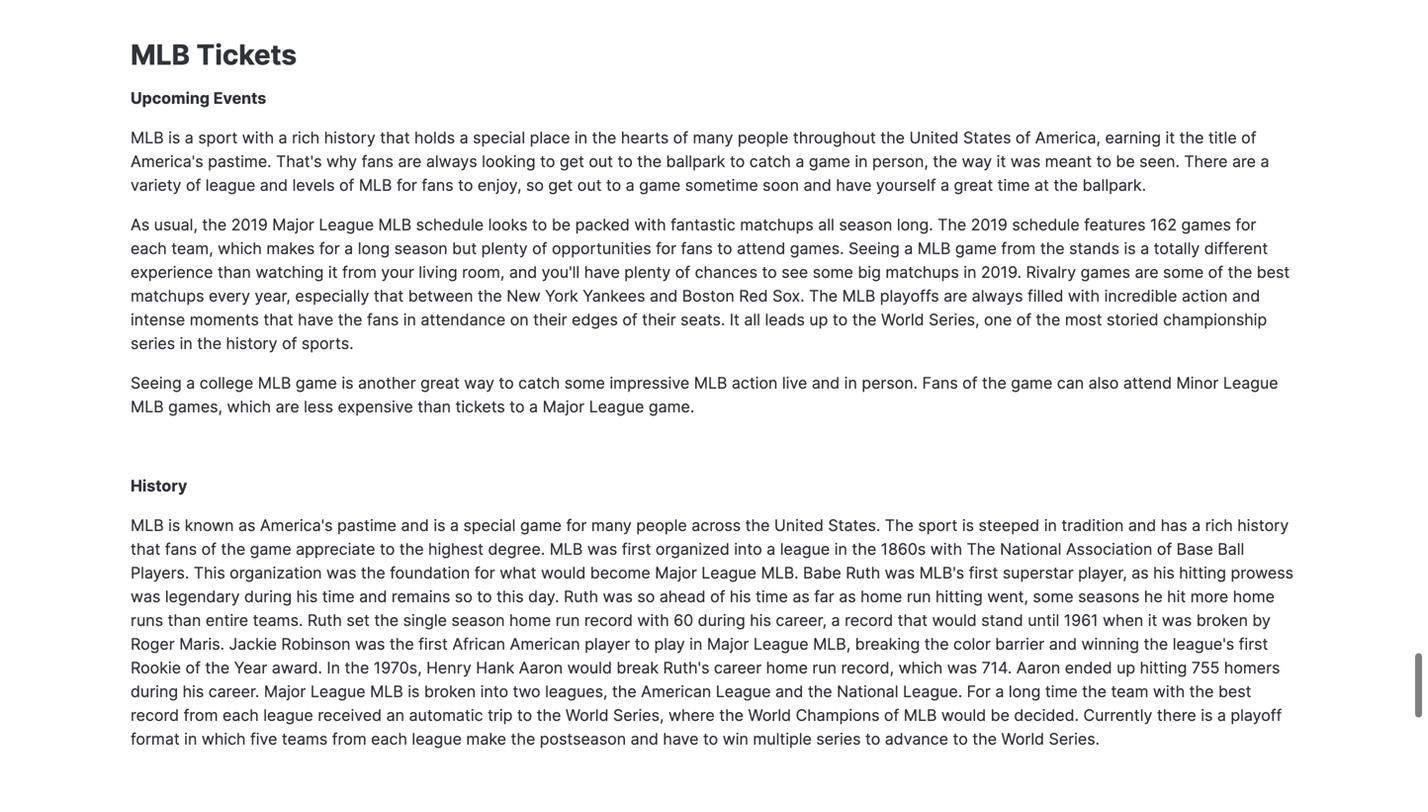 Task type: describe. For each thing, give the bounding box(es) containing it.
2 horizontal spatial run
[[907, 587, 932, 607]]

of right title
[[1242, 128, 1257, 147]]

1 horizontal spatial record
[[585, 611, 633, 630]]

sometime
[[685, 176, 759, 195]]

0 vertical spatial out
[[589, 152, 613, 171]]

fans down fantastic
[[681, 239, 713, 258]]

always inside mlb is a sport with a rich history that holds a special place in the hearts of many people throughout the united states of america, earning it the title of america's pastime. that's why fans are always looking to get out to the ballpark to catch a game in person, the way it was meant to be seen. there are a variety of league and levels of mlb for fans to enjoy, so get out to a game sometime soon and have yourself a great time at the ballpark.
[[426, 152, 478, 171]]

is inside seeing a college mlb game is another great way to catch some impressive mlb action live and in person. fans of the game can also attend minor league mlb games, which are less expensive than tickets to a major league game.
[[342, 374, 354, 393]]

of right one
[[1017, 310, 1032, 330]]

a up soon at the right top
[[796, 152, 805, 171]]

is left known
[[168, 516, 180, 535]]

mlb tickets
[[131, 38, 297, 72]]

organization
[[230, 564, 322, 583]]

was down hit
[[1163, 611, 1193, 630]]

of right variety
[[186, 176, 201, 195]]

a right for
[[996, 682, 1005, 702]]

game down throughout
[[809, 152, 851, 171]]

1961
[[1065, 611, 1099, 630]]

there
[[1185, 152, 1228, 171]]

career,
[[776, 611, 827, 630]]

0 horizontal spatial national
[[837, 682, 899, 702]]

0 horizontal spatial american
[[510, 635, 580, 654]]

1 schedule from the left
[[416, 215, 484, 235]]

the down steeped
[[967, 540, 996, 559]]

advance
[[885, 730, 949, 749]]

in down between
[[403, 310, 416, 330]]

with up mlb's
[[931, 540, 963, 559]]

2 schedule from the left
[[1013, 215, 1080, 235]]

2 horizontal spatial so
[[638, 587, 655, 607]]

best inside mlb is known as america's pastime and is a special game for many people across the united states. the sport is steeped in tradition and has a rich history that fans of the game appreciate to the highest degree. mlb was first organized into a league in the 1860s with the national association of base ball players. this organization was the foundation for what would become major league mlb. babe ruth was mlb's first superstar player, as his hitting prowess was legendary during his time and remains so to this day. ruth was so ahead of his time as far as home run hitting went, some seasons he hit more home runs than entire teams. ruth set the single season home run record with 60 during his career, a record that would stand until 1961 when it was broken by roger maris. jackie robinson was the first african american player to play in major league mlb, breaking the color barrier and winning the league's first rookie of the year award. in the 1970s, henry hank aaron would break ruth's career home run record, which was 714. aaron ended up hitting 755 homers during his career. major league mlb is broken into two leagues, the american league and the national league. for a long time the team with the best record from each league received an automatic trip to the world series, where the world champions of mlb would be decided. currently there is a playoff format in which five teams from each league make the postseason and have to win multiple series to advance to the world series.
[[1219, 682, 1252, 702]]

players.
[[131, 564, 189, 583]]

always inside as usual, the 2019 major league mlb schedule looks to be packed with fantastic matchups all season long. the 2019 schedule features 162 games for each team, which makes for a long season but plenty of opportunities for fans to attend games. seeing a mlb game from the stands is a totally different experience than watching it from your living room, and you'll have plenty of chances to see some big matchups in 2019. rivalry games are some of the best matchups every year, especially that between the new york yankees and boston red sox. the mlb playoffs are always filled with incredible action and intense moments that have the fans in attendance on their edges of their seats. it all leads up to the world series, one of the most storied championship series in the history of sports.
[[972, 286, 1024, 306]]

is inside as usual, the 2019 major league mlb schedule looks to be packed with fantastic matchups all season long. the 2019 schedule features 162 games for each team, which makes for a long season but plenty of opportunities for fans to attend games. seeing a mlb game from the stands is a totally different experience than watching it from your living room, and you'll have plenty of chances to see some big matchups in 2019. rivalry games are some of the best matchups every year, especially that between the new york yankees and boston red sox. the mlb playoffs are always filled with incredible action and intense moments that have the fans in attendance on their edges of their seats. it all leads up to the world series, one of the most storied championship series in the history of sports.
[[1125, 239, 1137, 258]]

the down trip
[[511, 730, 536, 749]]

2 horizontal spatial record
[[845, 611, 894, 630]]

up inside as usual, the 2019 major league mlb schedule looks to be packed with fantastic matchups all season long. the 2019 schedule features 162 games for each team, which makes for a long season but plenty of opportunities for fans to attend games. seeing a mlb game from the stands is a totally different experience than watching it from your living room, and you'll have plenty of chances to see some big matchups in 2019. rivalry games are some of the best matchups every year, especially that between the new york yankees and boston red sox. the mlb playoffs are always filled with incredible action and intense moments that have the fans in attendance on their edges of their seats. it all leads up to the world series, one of the most storied championship series in the history of sports.
[[810, 310, 829, 330]]

action inside as usual, the 2019 major league mlb schedule looks to be packed with fantastic matchups all season long. the 2019 schedule features 162 games for each team, which makes for a long season but plenty of opportunities for fans to attend games. seeing a mlb game from the stands is a totally different experience than watching it from your living room, and you'll have plenty of chances to see some big matchups in 2019. rivalry games are some of the best matchups every year, especially that between the new york yankees and boston red sox. the mlb playoffs are always filled with incredible action and intense moments that have the fans in attendance on their edges of their seats. it all leads up to the world series, one of the most storied championship series in the history of sports.
[[1182, 286, 1228, 306]]

people inside mlb is a sport with a rich history that holds a special place in the hearts of many people throughout the united states of america, earning it the title of america's pastime. that's why fans are always looking to get out to the ballpark to catch a game in person, the way it was meant to be seen. there are a variety of league and levels of mlb for fans to enjoy, so get out to a game sometime soon and have yourself a great time at the ballpark.
[[738, 128, 789, 147]]

break
[[617, 659, 659, 678]]

way inside mlb is a sport with a rich history that holds a special place in the hearts of many people throughout the united states of america, earning it the title of america's pastime. that's why fans are always looking to get out to the ballpark to catch a game in person, the way it was meant to be seen. there are a variety of league and levels of mlb for fans to enjoy, so get out to a game sometime soon and have yourself a great time at the ballpark.
[[962, 152, 993, 171]]

african
[[453, 635, 506, 654]]

a left playoff
[[1218, 706, 1227, 725]]

league's
[[1173, 635, 1235, 654]]

of inside seeing a college mlb game is another great way to catch some impressive mlb action live and in person. fans of the game can also attend minor league mlb games, which are less expensive than tickets to a major league game.
[[963, 374, 978, 393]]

have inside mlb is a sport with a rich history that holds a special place in the hearts of many people throughout the united states of america, earning it the title of america's pastime. that's why fans are always looking to get out to the ballpark to catch a game in person, the way it was meant to be seen. there are a variety of league and levels of mlb for fans to enjoy, so get out to a game sometime soon and have yourself a great time at the ballpark.
[[836, 176, 872, 195]]

seeing inside as usual, the 2019 major league mlb schedule looks to be packed with fantastic matchups all season long. the 2019 schedule features 162 games for each team, which makes for a long season but plenty of opportunities for fans to attend games. seeing a mlb game from the stands is a totally different experience than watching it from your living room, and you'll have plenty of chances to see some big matchups in 2019. rivalry games are some of the best matchups every year, especially that between the new york yankees and boston red sox. the mlb playoffs are always filled with incredible action and intense moments that have the fans in attendance on their edges of their seats. it all leads up to the world series, one of the most storied championship series in the history of sports.
[[849, 239, 900, 258]]

stands
[[1070, 239, 1120, 258]]

less
[[304, 397, 333, 417]]

packed
[[575, 215, 630, 235]]

the down break
[[612, 682, 637, 702]]

history inside mlb is a sport with a rich history that holds a special place in the hearts of many people throughout the united states of america, earning it the title of america's pastime. that's why fans are always looking to get out to the ballpark to catch a game in person, the way it was meant to be seen. there are a variety of league and levels of mlb for fans to enjoy, so get out to a game sometime soon and have yourself a great time at the ballpark.
[[324, 128, 376, 147]]

for
[[967, 682, 991, 702]]

sports.
[[302, 334, 354, 353]]

known
[[185, 516, 234, 535]]

seen.
[[1140, 152, 1180, 171]]

impressive
[[610, 374, 690, 393]]

mlb right college
[[258, 374, 291, 393]]

was up become
[[588, 540, 618, 559]]

highest
[[428, 540, 484, 559]]

the right the sox.
[[809, 286, 838, 306]]

series, inside as usual, the 2019 major league mlb schedule looks to be packed with fantastic matchups all season long. the 2019 schedule features 162 games for each team, which makes for a long season but plenty of opportunities for fans to attend games. seeing a mlb game from the stands is a totally different experience than watching it from your living room, and you'll have plenty of chances to see some big matchups in 2019. rivalry games are some of the best matchups every year, especially that between the new york yankees and boston red sox. the mlb playoffs are always filled with incredible action and intense moments that have the fans in attendance on their edges of their seats. it all leads up to the world series, one of the most storied championship series in the history of sports.
[[929, 310, 980, 330]]

2 vertical spatial each
[[371, 730, 408, 749]]

of up advance
[[885, 706, 900, 725]]

rich inside mlb is a sport with a rich history that holds a special place in the hearts of many people throughout the united states of america, earning it the title of america's pastime. that's why fans are always looking to get out to the ballpark to catch a game in person, the way it was meant to be seen. there are a variety of league and levels of mlb for fans to enjoy, so get out to a game sometime soon and have yourself a great time at the ballpark.
[[292, 128, 320, 147]]

1 horizontal spatial all
[[819, 215, 835, 235]]

than inside as usual, the 2019 major league mlb schedule looks to be packed with fantastic matchups all season long. the 2019 schedule features 162 games for each team, which makes for a long season but plenty of opportunities for fans to attend games. seeing a mlb game from the stands is a totally different experience than watching it from your living room, and you'll have plenty of chances to see some big matchups in 2019. rivalry games are some of the best matchups every year, especially that between the new york yankees and boston red sox. the mlb playoffs are always filled with incredible action and intense moments that have the fans in attendance on their edges of their seats. it all leads up to the world series, one of the most storied championship series in the history of sports.
[[218, 263, 251, 282]]

an
[[387, 706, 405, 725]]

but
[[452, 239, 477, 258]]

his left career.
[[183, 682, 204, 702]]

the up rivalry
[[1041, 239, 1065, 258]]

ballpark
[[666, 152, 726, 171]]

the up champions
[[808, 682, 833, 702]]

with inside mlb is a sport with a rich history that holds a special place in the hearts of many people throughout the united states of america, earning it the title of america's pastime. that's why fans are always looking to get out to the ballpark to catch a game in person, the way it was meant to be seen. there are a variety of league and levels of mlb for fans to enjoy, so get out to a game sometime soon and have yourself a great time at the ballpark.
[[242, 128, 274, 147]]

in left 2019.
[[964, 263, 977, 282]]

also
[[1089, 374, 1119, 393]]

color
[[954, 635, 991, 654]]

america's inside mlb is a sport with a rich history that holds a special place in the hearts of many people throughout the united states of america, earning it the title of america's pastime. that's why fans are always looking to get out to the ballpark to catch a game in person, the way it was meant to be seen. there are a variety of league and levels of mlb for fans to enjoy, so get out to a game sometime soon and have yourself a great time at the ballpark.
[[131, 152, 204, 171]]

the down moments
[[197, 334, 222, 353]]

of down 'different'
[[1209, 263, 1224, 282]]

to up break
[[635, 635, 650, 654]]

a up packed
[[626, 176, 635, 195]]

catch inside mlb is a sport with a rich history that holds a special place in the hearts of many people throughout the united states of america, earning it the title of america's pastime. that's why fans are always looking to get out to the ballpark to catch a game in person, the way it was meant to be seen. there are a variety of league and levels of mlb for fans to enjoy, so get out to a game sometime soon and have yourself a great time at the ballpark.
[[750, 152, 791, 171]]

game up organization
[[250, 540, 292, 559]]

action inside seeing a college mlb game is another great way to catch some impressive mlb action live and in person. fans of the game can also attend minor league mlb games, which are less expensive than tickets to a major league game.
[[732, 374, 778, 393]]

the down states.
[[852, 540, 877, 559]]

home right career
[[767, 659, 808, 678]]

1 horizontal spatial each
[[223, 706, 259, 725]]

some down games.
[[813, 263, 854, 282]]

ball
[[1218, 540, 1245, 559]]

was down color on the right bottom of the page
[[948, 659, 978, 678]]

usual,
[[154, 215, 198, 235]]

that down year,
[[264, 310, 294, 330]]

automatic
[[409, 706, 483, 725]]

game up less
[[296, 374, 337, 393]]

it inside mlb is known as america's pastime and is a special game for many people across the united states. the sport is steeped in tradition and has a rich history that fans of the game appreciate to the highest degree. mlb was first organized into a league in the 1860s with the national association of base ball players. this organization was the foundation for what would become major league mlb. babe ruth was mlb's first superstar player, as his hitting prowess was legendary during his time and remains so to this day. ruth was so ahead of his time as far as home run hitting went, some seasons he hit more home runs than entire teams. ruth set the single season home run record with 60 during his career, a record that would stand until 1961 when it was broken by roger maris. jackie robinson was the first african american player to play in major league mlb, breaking the color barrier and winning the league's first rookie of the year award. in the 1970s, henry hank aaron would break ruth's career home run record, which was 714. aaron ended up hitting 755 homers during his career. major league mlb is broken into two leagues, the american league and the national league. for a long time the team with the best record from each league received an automatic trip to the world series, where the world champions of mlb would be decided. currently there is a playoff format in which five teams from each league make the postseason and have to win multiple series to advance to the world series.
[[1149, 611, 1158, 630]]

the up 1970s,
[[390, 635, 414, 654]]

leagues,
[[545, 682, 608, 702]]

world down decided.
[[1002, 730, 1045, 749]]

different
[[1205, 239, 1269, 258]]

many inside mlb is a sport with a rich history that holds a special place in the hearts of many people throughout the united states of america, earning it the title of america's pastime. that's why fans are always looking to get out to the ballpark to catch a game in person, the way it was meant to be seen. there are a variety of league and levels of mlb for fans to enjoy, so get out to a game sometime soon and have yourself a great time at the ballpark.
[[693, 128, 734, 147]]

in right place
[[575, 128, 588, 147]]

fans inside mlb is known as america's pastime and is a special game for many people across the united states. the sport is steeped in tradition and has a rich history that fans of the game appreciate to the highest degree. mlb was first organized into a league in the 1860s with the national association of base ball players. this organization was the foundation for what would become major league mlb. babe ruth was mlb's first superstar player, as his hitting prowess was legendary during his time and remains so to this day. ruth was so ahead of his time as far as home run hitting went, some seasons he hit more home runs than entire teams. ruth set the single season home run record with 60 during his career, a record that would stand until 1961 when it was broken by roger maris. jackie robinson was the first african american player to play in major league mlb, breaking the color barrier and winning the league's first rookie of the year award. in the 1970s, henry hank aaron would break ruth's career home run record, which was 714. aaron ended up hitting 755 homers during his career. major league mlb is broken into two leagues, the american league and the national league. for a long time the team with the best record from each league received an automatic trip to the world series, where the world champions of mlb would be decided. currently there is a playoff format in which five teams from each league make the postseason and have to win multiple series to advance to the world series.
[[165, 540, 197, 559]]

the right "set"
[[374, 611, 399, 630]]

the right person,
[[933, 152, 958, 171]]

long inside as usual, the 2019 major league mlb schedule looks to be packed with fantastic matchups all season long. the 2019 schedule features 162 games for each team, which makes for a long season but plenty of opportunities for fans to attend games. seeing a mlb game from the stands is a totally different experience than watching it from your living room, and you'll have plenty of chances to see some big matchups in 2019. rivalry games are some of the best matchups every year, especially that between the new york yankees and boston red sox. the mlb playoffs are always filled with incredible action and intense moments that have the fans in attendance on their edges of their seats. it all leads up to the world series, one of the most storied championship series in the history of sports.
[[358, 239, 390, 258]]

of down known
[[201, 540, 217, 559]]

games.
[[790, 239, 845, 258]]

yankees
[[583, 286, 646, 306]]

0 vertical spatial ruth
[[846, 564, 881, 583]]

hank
[[476, 659, 515, 678]]

that inside mlb is a sport with a rich history that holds a special place in the hearts of many people throughout the united states of america, earning it the title of america's pastime. that's why fans are always looking to get out to the ballpark to catch a game in person, the way it was meant to be seen. there are a variety of league and levels of mlb for fans to enjoy, so get out to a game sometime soon and have yourself a great time at the ballpark.
[[380, 128, 410, 147]]

1 horizontal spatial american
[[641, 682, 712, 702]]

of down yankees
[[623, 310, 638, 330]]

0 horizontal spatial so
[[455, 587, 473, 607]]

to right advance
[[953, 730, 968, 749]]

rivalry
[[1027, 263, 1077, 282]]

long inside mlb is known as america's pastime and is a special game for many people across the united states. the sport is steeped in tradition and has a rich history that fans of the game appreciate to the highest degree. mlb was first organized into a league in the 1860s with the national association of base ball players. this organization was the foundation for what would become major league mlb. babe ruth was mlb's first superstar player, as his hitting prowess was legendary during his time and remains so to this day. ruth was so ahead of his time as far as home run hitting went, some seasons he hit more home runs than entire teams. ruth set the single season home run record with 60 during his career, a record that would stand until 1961 when it was broken by roger maris. jackie robinson was the first african american player to play in major league mlb, breaking the color barrier and winning the league's first rookie of the year award. in the 1970s, henry hank aaron would break ruth's career home run record, which was 714. aaron ended up hitting 755 homers during his career. major league mlb is broken into two leagues, the american league and the national league. for a long time the team with the best record from each league received an automatic trip to the world series, where the world champions of mlb would be decided. currently there is a playoff format in which five teams from each league make the postseason and have to win multiple series to advance to the world series.
[[1009, 682, 1041, 702]]

2 aaron from the left
[[1017, 659, 1061, 678]]

barrier
[[996, 635, 1045, 654]]

mlb down big
[[843, 286, 876, 306]]

the right across
[[746, 516, 770, 535]]

are inside seeing a college mlb game is another great way to catch some impressive mlb action live and in person. fans of the game can also attend minor league mlb games, which are less expensive than tickets to a major league game.
[[276, 397, 299, 417]]

league inside mlb is a sport with a rich history that holds a special place in the hearts of many people throughout the united states of america, earning it the title of america's pastime. that's why fans are always looking to get out to the ballpark to catch a game in person, the way it was meant to be seen. there are a variety of league and levels of mlb for fans to enjoy, so get out to a game sometime soon and have yourself a great time at the ballpark.
[[206, 176, 256, 195]]

as
[[131, 215, 150, 235]]

2 horizontal spatial season
[[839, 215, 893, 235]]

mlb down "long."
[[918, 239, 951, 258]]

1860s
[[881, 540, 926, 559]]

teams.
[[253, 611, 303, 630]]

the up 1860s
[[885, 516, 914, 535]]

game.
[[649, 397, 695, 417]]

a up mlb,
[[832, 611, 841, 630]]

history
[[131, 476, 187, 496]]

2 vertical spatial run
[[813, 659, 837, 678]]

mlb is a sport with a rich history that holds a special place in the hearts of many people throughout the united states of america, earning it the title of america's pastime. that's why fans are always looking to get out to the ballpark to catch a game in person, the way it was meant to be seen. there are a variety of league and levels of mlb for fans to enjoy, so get out to a game sometime soon and have yourself a great time at the ballpark.
[[131, 128, 1270, 195]]

to up packed
[[606, 176, 622, 195]]

2 horizontal spatial matchups
[[886, 263, 960, 282]]

breaking
[[856, 635, 920, 654]]

series inside mlb is known as america's pastime and is a special game for many people across the united states. the sport is steeped in tradition and has a rich history that fans of the game appreciate to the highest degree. mlb was first organized into a league in the 1860s with the national association of base ball players. this organization was the foundation for what would become major league mlb. babe ruth was mlb's first superstar player, as his hitting prowess was legendary during his time and remains so to this day. ruth was so ahead of his time as far as home run hitting went, some seasons he hit more home runs than entire teams. ruth set the single season home run record with 60 during his career, a record that would stand until 1961 when it was broken by roger maris. jackie robinson was the first african american player to play in major league mlb, breaking the color barrier and winning the league's first rookie of the year award. in the 1970s, henry hank aaron would break ruth's career home run record, which was 714. aaron ended up hitting 755 homers during his career. major league mlb is broken into two leagues, the american league and the national league. for a long time the team with the best record from each league received an automatic trip to the world series, where the world champions of mlb would be decided. currently there is a playoff format in which five teams from each league make the postseason and have to win multiple series to advance to the world series.
[[817, 730, 861, 749]]

association
[[1067, 540, 1153, 559]]

2 vertical spatial during
[[131, 682, 178, 702]]

ballpark.
[[1083, 176, 1147, 195]]

1 horizontal spatial matchups
[[740, 215, 814, 235]]

college
[[200, 374, 254, 393]]

would up leagues,
[[568, 659, 612, 678]]

moments
[[190, 310, 259, 330]]

of down has
[[1158, 540, 1173, 559]]

most
[[1066, 310, 1103, 330]]

1 horizontal spatial broken
[[1197, 611, 1249, 630]]

1 vertical spatial ruth
[[564, 587, 599, 607]]

0 vertical spatial plenty
[[482, 239, 528, 258]]

decided.
[[1015, 706, 1080, 725]]

for inside mlb is a sport with a rich history that holds a special place in the hearts of many people throughout the united states of america, earning it the title of america's pastime. that's why fans are always looking to get out to the ballpark to catch a game in person, the way it was meant to be seen. there are a variety of league and levels of mlb for fans to enjoy, so get out to a game sometime soon and have yourself a great time at the ballpark.
[[397, 176, 417, 195]]

rich inside mlb is known as america's pastime and is a special game for many people across the united states. the sport is steeped in tradition and has a rich history that fans of the game appreciate to the highest degree. mlb was first organized into a league in the 1860s with the national association of base ball players. this organization was the foundation for what would become major league mlb. babe ruth was mlb's first superstar player, as his hitting prowess was legendary during his time and remains so to this day. ruth was so ahead of his time as far as home run hitting went, some seasons he hit more home runs than entire teams. ruth set the single season home run record with 60 during his career, a record that would stand until 1961 when it was broken by roger maris. jackie robinson was the first african american player to play in major league mlb, breaking the color barrier and winning the league's first rookie of the year award. in the 1970s, henry hank aaron would break ruth's career home run record, which was 714. aaron ended up hitting 755 homers during his career. major league mlb is broken into two leagues, the american league and the national league. for a long time the team with the best record from each league received an automatic trip to the world series, where the world champions of mlb would be decided. currently there is a playoff format in which five teams from each league make the postseason and have to win multiple series to advance to the world series.
[[1206, 516, 1234, 535]]

would down for
[[942, 706, 987, 725]]

ruth's
[[664, 659, 710, 678]]

0 vertical spatial hitting
[[1180, 564, 1227, 583]]

boston
[[683, 286, 735, 306]]

which inside seeing a college mlb game is another great way to catch some impressive mlb action live and in person. fans of the game can also attend minor league mlb games, which are less expensive than tickets to a major league game.
[[227, 397, 271, 417]]

series inside as usual, the 2019 major league mlb schedule looks to be packed with fantastic matchups all season long. the 2019 schedule features 162 games for each team, which makes for a long season but plenty of opportunities for fans to attend games. seeing a mlb game from the stands is a totally different experience than watching it from your living room, and you'll have plenty of chances to see some big matchups in 2019. rivalry games are some of the best matchups every year, especially that between the new york yankees and boston red sox. the mlb playoffs are always filled with incredible action and intense moments that have the fans in attendance on their edges of their seats. it all leads up to the world series, one of the most storied championship series in the history of sports.
[[131, 334, 175, 353]]

of left sports. on the left top of page
[[282, 334, 297, 353]]

the down 'different'
[[1228, 263, 1253, 282]]

a down "long."
[[905, 239, 914, 258]]

0 horizontal spatial all
[[744, 310, 761, 330]]

totally
[[1154, 239, 1201, 258]]

his up he
[[1154, 564, 1175, 583]]

live
[[783, 374, 808, 393]]

first up become
[[622, 540, 652, 559]]

history inside mlb is known as america's pastime and is a special game for many people across the united states. the sport is steeped in tradition and has a rich history that fans of the game appreciate to the highest degree. mlb was first organized into a league in the 1860s with the national association of base ball players. this organization was the foundation for what would become major league mlb. babe ruth was mlb's first superstar player, as his hitting prowess was legendary during his time and remains so to this day. ruth was so ahead of his time as far as home run hitting went, some seasons he hit more home runs than entire teams. ruth set the single season home run record with 60 during his career, a record that would stand until 1961 when it was broken by roger maris. jackie robinson was the first african american player to play in major league mlb, breaking the color barrier and winning the league's first rookie of the year award. in the 1970s, henry hank aaron would break ruth's career home run record, which was 714. aaron ended up hitting 755 homers during his career. major league mlb is broken into two leagues, the american league and the national league. for a long time the team with the best record from each league received an automatic trip to the world series, where the world champions of mlb would be decided. currently there is a playoff format in which five teams from each league make the postseason and have to win multiple series to advance to the world series.
[[1238, 516, 1290, 535]]

minor
[[1177, 374, 1219, 393]]

what
[[500, 564, 537, 583]]

entire
[[206, 611, 248, 630]]

year,
[[255, 286, 291, 306]]

a up highest
[[450, 516, 459, 535]]

watching
[[256, 263, 324, 282]]

1 vertical spatial hitting
[[936, 587, 983, 607]]

as right known
[[238, 516, 256, 535]]

postseason
[[540, 730, 626, 749]]

0 horizontal spatial into
[[480, 682, 509, 702]]

stand
[[982, 611, 1024, 630]]

it down states
[[997, 152, 1007, 171]]

earning
[[1106, 128, 1162, 147]]

the down big
[[853, 310, 877, 330]]

that up 'breaking' at the bottom right of page
[[898, 611, 928, 630]]

united inside mlb is known as america's pastime and is a special game for many people across the united states. the sport is steeped in tradition and has a rich history that fans of the game appreciate to the highest degree. mlb was first organized into a league in the 1860s with the national association of base ball players. this organization was the foundation for what would become major league mlb. babe ruth was mlb's first superstar player, as his hitting prowess was legendary during his time and remains so to this day. ruth was so ahead of his time as far as home run hitting went, some seasons he hit more home runs than entire teams. ruth set the single season home run record with 60 during his career, a record that would stand until 1961 when it was broken by roger maris. jackie robinson was the first african american player to play in major league mlb, breaking the color barrier and winning the league's first rookie of the year award. in the 1970s, henry hank aaron would break ruth's career home run record, which was 714. aaron ended up hitting 755 homers during his career. major league mlb is broken into two leagues, the american league and the national league. for a long time the team with the best record from each league received an automatic trip to the world series, where the world champions of mlb would be decided. currently there is a playoff format in which five teams from each league make the postseason and have to win multiple series to advance to the world series.
[[775, 516, 824, 535]]

career
[[714, 659, 762, 678]]

the down for
[[973, 730, 997, 749]]

legendary
[[165, 587, 240, 607]]

2 their from the left
[[642, 310, 676, 330]]

first up went,
[[969, 564, 999, 583]]

0 vertical spatial national
[[1000, 540, 1062, 559]]

league inside as usual, the 2019 major league mlb schedule looks to be packed with fantastic matchups all season long. the 2019 schedule features 162 games for each team, which makes for a long season but plenty of opportunities for fans to attend games. seeing a mlb game from the stands is a totally different experience than watching it from your living room, and you'll have plenty of chances to see some big matchups in 2019. rivalry games are some of the best matchups every year, especially that between the new york yankees and boston red sox. the mlb playoffs are always filled with incredible action and intense moments that have the fans in attendance on their edges of their seats. it all leads up to the world series, one of the most storied championship series in the history of sports.
[[319, 215, 374, 235]]

pastime.
[[208, 152, 272, 171]]

soon
[[763, 176, 800, 195]]

sport inside mlb is a sport with a rich history that holds a special place in the hearts of many people throughout the united states of america, earning it the title of america's pastime. that's why fans are always looking to get out to the ballpark to catch a game in person, the way it was meant to be seen. there are a variety of league and levels of mlb for fans to enjoy, so get out to a game sometime soon and have yourself a great time at the ballpark.
[[198, 128, 238, 147]]

and up multiple
[[776, 682, 804, 702]]

experience
[[131, 263, 213, 282]]

60
[[674, 611, 694, 630]]

your
[[381, 263, 414, 282]]

was inside mlb is a sport with a rich history that holds a special place in the hearts of many people throughout the united states of america, earning it the title of america's pastime. that's why fans are always looking to get out to the ballpark to catch a game in person, the way it was meant to be seen. there are a variety of league and levels of mlb for fans to enjoy, so get out to a game sometime soon and have yourself a great time at the ballpark.
[[1011, 152, 1041, 171]]

and left has
[[1129, 516, 1157, 535]]

1 vertical spatial games
[[1081, 263, 1131, 282]]

features
[[1085, 215, 1146, 235]]

and up highest
[[401, 516, 429, 535]]

to left see in the top right of the page
[[762, 263, 777, 282]]

levels
[[292, 176, 335, 195]]

mlb is known as america's pastime and is a special game for many people across the united states. the sport is steeped in tradition and has a rich history that fans of the game appreciate to the highest degree. mlb was first organized into a league in the 1860s with the national association of base ball players. this organization was the foundation for what would become major league mlb. babe ruth was mlb's first superstar player, as his hitting prowess was legendary during his time and remains so to this day. ruth was so ahead of his time as far as home run hitting went, some seasons he hit more home runs than entire teams. ruth set the single season home run record with 60 during his career, a record that would stand until 1961 when it was broken by roger maris. jackie robinson was the first african american player to play in major league mlb, breaking the color barrier and winning the league's first rookie of the year award. in the 1970s, henry hank aaron would break ruth's career home run record, which was 714. aaron ended up hitting 755 homers during his career. major league mlb is broken into two leagues, the american league and the national league. for a long time the team with the best record from each league received an automatic trip to the world series, where the world champions of mlb would be decided. currently there is a playoff format in which five teams from each league make the postseason and have to win multiple series to advance to the world series.
[[131, 516, 1294, 749]]

league up babe
[[780, 540, 830, 559]]

a up the games,
[[186, 374, 195, 393]]

person.
[[862, 374, 918, 393]]

the right "long."
[[938, 215, 967, 235]]

to right leads
[[833, 310, 848, 330]]

looks
[[488, 215, 528, 235]]

year
[[234, 659, 268, 678]]

have up sports. on the left top of page
[[298, 310, 334, 330]]

0 vertical spatial get
[[560, 152, 585, 171]]

base
[[1177, 540, 1214, 559]]

in right steeped
[[1045, 516, 1058, 535]]

place
[[530, 128, 570, 147]]

winning
[[1082, 635, 1140, 654]]

2 vertical spatial matchups
[[131, 286, 204, 306]]

that up 'players.'
[[131, 540, 161, 559]]

the down two
[[537, 706, 561, 725]]

was down become
[[603, 587, 633, 607]]

major up career
[[707, 635, 749, 654]]

that down your
[[374, 286, 404, 306]]

major down award.
[[264, 682, 306, 702]]

each inside as usual, the 2019 major league mlb schedule looks to be packed with fantastic matchups all season long. the 2019 schedule features 162 games for each team, which makes for a long season but plenty of opportunities for fans to attend games. seeing a mlb game from the stands is a totally different experience than watching it from your living room, and you'll have plenty of chances to see some big matchups in 2019. rivalry games are some of the best matchups every year, especially that between the new york yankees and boston red sox. the mlb playoffs are always filled with incredible action and intense moments that have the fans in attendance on their edges of their seats. it all leads up to the world series, one of the most storied championship series in the history of sports.
[[131, 239, 167, 258]]

and inside seeing a college mlb game is another great way to catch some impressive mlb action live and in person. fans of the game can also attend minor league mlb games, which are less expensive than tickets to a major league game.
[[812, 374, 840, 393]]

the down 755
[[1190, 682, 1215, 702]]

champions
[[796, 706, 880, 725]]

and up the new
[[509, 263, 537, 282]]

steeped
[[979, 516, 1040, 535]]

that's
[[276, 152, 322, 171]]

a right has
[[1192, 516, 1201, 535]]

major up ahead
[[655, 564, 697, 583]]

1 vertical spatial out
[[578, 176, 602, 195]]

hit
[[1168, 587, 1187, 607]]

1 vertical spatial get
[[549, 176, 573, 195]]

0 horizontal spatial run
[[556, 611, 580, 630]]

to left enjoy,
[[458, 176, 473, 195]]



Task type: vqa. For each thing, say whether or not it's contained in the screenshot.
the bottommost 331
no



Task type: locate. For each thing, give the bounding box(es) containing it.
people up organized
[[637, 516, 687, 535]]

0 horizontal spatial games
[[1081, 263, 1131, 282]]

0 vertical spatial many
[[693, 128, 734, 147]]

of up ballpark
[[674, 128, 689, 147]]

2019 up 2019.
[[971, 215, 1008, 235]]

1 vertical spatial long
[[1009, 682, 1041, 702]]

have down the opportunities at top
[[585, 263, 620, 282]]

world inside as usual, the 2019 major league mlb schedule looks to be packed with fantastic matchups all season long. the 2019 schedule features 162 games for each team, which makes for a long season but plenty of opportunities for fans to attend games. seeing a mlb game from the stands is a totally different experience than watching it from your living room, and you'll have plenty of chances to see some big matchups in 2019. rivalry games are some of the best matchups every year, especially that between the new york yankees and boston red sox. the mlb playoffs are always filled with incredible action and intense moments that have the fans in attendance on their edges of their seats. it all leads up to the world series, one of the most storied championship series in the history of sports.
[[882, 310, 925, 330]]

game up degree.
[[520, 516, 562, 535]]

as left far
[[793, 587, 810, 607]]

mlb up the game.
[[694, 374, 728, 393]]

america's inside mlb is known as america's pastime and is a special game for many people across the united states. the sport is steeped in tradition and has a rich history that fans of the game appreciate to the highest degree. mlb was first organized into a league in the 1860s with the national association of base ball players. this organization was the foundation for what would become major league mlb. babe ruth was mlb's first superstar player, as his hitting prowess was legendary during his time and remains so to this day. ruth was so ahead of his time as far as home run hitting went, some seasons he hit more home runs than entire teams. ruth set the single season home run record with 60 during his career, a record that would stand until 1961 when it was broken by roger maris. jackie robinson was the first african american player to play in major league mlb, breaking the color barrier and winning the league's first rookie of the year award. in the 1970s, henry hank aaron would break ruth's career home run record, which was 714. aaron ended up hitting 755 homers during his career. major league mlb is broken into two leagues, the american league and the national league. for a long time the team with the best record from each league received an automatic trip to the world series, where the world champions of mlb would be decided. currently there is a playoff format in which five teams from each league make the postseason and have to win multiple series to advance to the world series.
[[260, 516, 333, 535]]

league
[[206, 176, 256, 195], [780, 540, 830, 559], [263, 706, 313, 725], [412, 730, 462, 749]]

storied
[[1107, 310, 1159, 330]]

player
[[585, 635, 631, 654]]

in inside seeing a college mlb game is another great way to catch some impressive mlb action live and in person. fans of the game can also attend minor league mlb games, which are less expensive than tickets to a major league game.
[[845, 374, 858, 393]]

seeing up the games,
[[131, 374, 182, 393]]

a up mlb.
[[767, 540, 776, 559]]

from
[[1002, 239, 1036, 258], [342, 263, 377, 282], [184, 706, 218, 725], [332, 730, 367, 749]]

catch up soon at the right top
[[750, 152, 791, 171]]

history inside as usual, the 2019 major league mlb schedule looks to be packed with fantastic matchups all season long. the 2019 schedule features 162 games for each team, which makes for a long season but plenty of opportunities for fans to attend games. seeing a mlb game from the stands is a totally different experience than watching it from your living room, and you'll have plenty of chances to see some big matchups in 2019. rivalry games are some of the best matchups every year, especially that between the new york yankees and boston red sox. the mlb playoffs are always filled with incredible action and intense moments that have the fans in attendance on their edges of their seats. it all leads up to the world series, one of the most storied championship series in the history of sports.
[[226, 334, 278, 353]]

prowess
[[1231, 564, 1294, 583]]

states
[[964, 128, 1012, 147]]

0 horizontal spatial series
[[131, 334, 175, 353]]

0 vertical spatial action
[[1182, 286, 1228, 306]]

and up "set"
[[359, 587, 387, 607]]

from down received
[[332, 730, 367, 749]]

than inside seeing a college mlb game is another great way to catch some impressive mlb action live and in person. fans of the game can also attend minor league mlb games, which are less expensive than tickets to a major league game.
[[418, 397, 451, 417]]

was down appreciate
[[327, 564, 357, 583]]

0 vertical spatial way
[[962, 152, 993, 171]]

first down single
[[419, 635, 448, 654]]

in up ruth's
[[690, 635, 703, 654]]

would up color on the right bottom of the page
[[933, 611, 977, 630]]

0 horizontal spatial series,
[[614, 706, 664, 725]]

action left live
[[732, 374, 778, 393]]

time inside mlb is a sport with a rich history that holds a special place in the hearts of many people throughout the united states of america, earning it the title of america's pastime. that's why fans are always looking to get out to the ballpark to catch a game in person, the way it was meant to be seen. there are a variety of league and levels of mlb for fans to enjoy, so get out to a game sometime soon and have yourself a great time at the ballpark.
[[998, 176, 1031, 195]]

best down 'different'
[[1257, 263, 1291, 282]]

league down impressive
[[589, 397, 644, 417]]

many inside mlb is known as america's pastime and is a special game for many people across the united states. the sport is steeped in tradition and has a rich history that fans of the game appreciate to the highest degree. mlb was first organized into a league in the 1860s with the national association of base ball players. this organization was the foundation for what would become major league mlb. babe ruth was mlb's first superstar player, as his hitting prowess was legendary during his time and remains so to this day. ruth was so ahead of his time as far as home run hitting went, some seasons he hit more home runs than entire teams. ruth set the single season home run record with 60 during his career, a record that would stand until 1961 when it was broken by roger maris. jackie robinson was the first african american player to play in major league mlb, breaking the color barrier and winning the league's first rookie of the year award. in the 1970s, henry hank aaron would break ruth's career home run record, which was 714. aaron ended up hitting 755 homers during his career. major league mlb is broken into two leagues, the american league and the national league. for a long time the team with the best record from each league received an automatic trip to the world series, where the world champions of mlb would be decided. currently there is a playoff format in which five teams from each league make the postseason and have to win multiple series to advance to the world series.
[[592, 516, 632, 535]]

0 horizontal spatial action
[[732, 374, 778, 393]]

a up especially
[[345, 239, 353, 258]]

1 horizontal spatial sport
[[919, 516, 958, 535]]

1 horizontal spatial attend
[[1124, 374, 1173, 393]]

1 horizontal spatial run
[[813, 659, 837, 678]]

0 vertical spatial catch
[[750, 152, 791, 171]]

for
[[397, 176, 417, 195], [1236, 215, 1257, 235], [319, 239, 340, 258], [656, 239, 677, 258], [566, 516, 587, 535], [475, 564, 495, 583]]

leads
[[765, 310, 805, 330]]

plenty down looks
[[482, 239, 528, 258]]

until
[[1028, 611, 1060, 630]]

which
[[218, 239, 262, 258], [227, 397, 271, 417], [899, 659, 943, 678], [202, 730, 246, 749]]

the up person,
[[881, 128, 905, 147]]

the inside seeing a college mlb game is another great way to catch some impressive mlb action live and in person. fans of the game can also attend minor league mlb games, which are less expensive than tickets to a major league game.
[[983, 374, 1007, 393]]

1 vertical spatial than
[[418, 397, 451, 417]]

season inside mlb is known as america's pastime and is a special game for many people across the united states. the sport is steeped in tradition and has a rich history that fans of the game appreciate to the highest degree. mlb was first organized into a league in the 1860s with the national association of base ball players. this organization was the foundation for what would become major league mlb. babe ruth was mlb's first superstar player, as his hitting prowess was legendary during his time and remains so to this day. ruth was so ahead of his time as far as home run hitting went, some seasons he hit more home runs than entire teams. ruth set the single season home run record with 60 during his career, a record that would stand until 1961 when it was broken by roger maris. jackie robinson was the first african american player to play in major league mlb, breaking the color barrier and winning the league's first rookie of the year award. in the 1970s, henry hank aaron would break ruth's career home run record, which was 714. aaron ended up hitting 755 homers during his career. major league mlb is broken into two leagues, the american league and the national league. for a long time the team with the best record from each league received an automatic trip to the world series, where the world champions of mlb would be decided. currently there is a playoff format in which five teams from each league make the postseason and have to win multiple series to advance to the world series.
[[452, 611, 505, 630]]

attend
[[737, 239, 786, 258], [1124, 374, 1173, 393]]

1 vertical spatial people
[[637, 516, 687, 535]]

0 horizontal spatial united
[[775, 516, 824, 535]]

throughout
[[793, 128, 876, 147]]

have inside mlb is known as america's pastime and is a special game for many people across the united states. the sport is steeped in tradition and has a rich history that fans of the game appreciate to the highest degree. mlb was first organized into a league in the 1860s with the national association of base ball players. this organization was the foundation for what would become major league mlb. babe ruth was mlb's first superstar player, as his hitting prowess was legendary during his time and remains so to this day. ruth was so ahead of his time as far as home run hitting went, some seasons he hit more home runs than entire teams. ruth set the single season home run record with 60 during his career, a record that would stand until 1961 when it was broken by roger maris. jackie robinson was the first african american player to play in major league mlb, breaking the color barrier and winning the league's first rookie of the year award. in the 1970s, henry hank aaron would break ruth's career home run record, which was 714. aaron ended up hitting 755 homers during his career. major league mlb is broken into two leagues, the american league and the national league. for a long time the team with the best record from each league received an automatic trip to the world series, where the world champions of mlb would be decided. currently there is a playoff format in which five teams from each league make the postseason and have to win multiple series to advance to the world series.
[[663, 730, 699, 749]]

be inside mlb is a sport with a rich history that holds a special place in the hearts of many people throughout the united states of america, earning it the title of america's pastime. that's why fans are always looking to get out to the ballpark to catch a game in person, the way it was meant to be seen. there are a variety of league and levels of mlb for fans to enjoy, so get out to a game sometime soon and have yourself a great time at the ballpark.
[[1117, 152, 1136, 171]]

first up homers
[[1240, 635, 1269, 654]]

sport inside mlb is known as america's pastime and is a special game for many people across the united states. the sport is steeped in tradition and has a rich history that fans of the game appreciate to the highest degree. mlb was first organized into a league in the 1860s with the national association of base ball players. this organization was the foundation for what would become major league mlb. babe ruth was mlb's first superstar player, as his hitting prowess was legendary during his time and remains so to this day. ruth was so ahead of his time as far as home run hitting went, some seasons he hit more home runs than entire teams. ruth set the single season home run record with 60 during his career, a record that would stand until 1961 when it was broken by roger maris. jackie robinson was the first african american player to play in major league mlb, breaking the color barrier and winning the league's first rookie of the year award. in the 1970s, henry hank aaron would break ruth's career home run record, which was 714. aaron ended up hitting 755 homers during his career. major league mlb is broken into two leagues, the american league and the national league. for a long time the team with the best record from each league received an automatic trip to the world series, where the world champions of mlb would be decided. currently there is a playoff format in which five teams from each league make the postseason and have to win multiple series to advance to the world series.
[[919, 516, 958, 535]]

of down why
[[339, 176, 355, 195]]

to right looks
[[532, 215, 548, 235]]

1 horizontal spatial united
[[910, 128, 959, 147]]

attend inside seeing a college mlb game is another great way to catch some impressive mlb action live and in person. fans of the game can also attend minor league mlb games, which are less expensive than tickets to a major league game.
[[1124, 374, 1173, 393]]

major inside as usual, the 2019 major league mlb schedule looks to be packed with fantastic matchups all season long. the 2019 schedule features 162 games for each team, which makes for a long season but plenty of opportunities for fans to attend games. seeing a mlb game from the stands is a totally different experience than watching it from your living room, and you'll have plenty of chances to see some big matchups in 2019. rivalry games are some of the best matchups every year, especially that between the new york yankees and boston red sox. the mlb playoffs are always filled with incredible action and intense moments that have the fans in attendance on their edges of their seats. it all leads up to the world series, one of the most storied championship series in the history of sports.
[[272, 215, 315, 235]]

mlb up an
[[370, 682, 403, 702]]

0 vertical spatial united
[[910, 128, 959, 147]]

0 vertical spatial broken
[[1197, 611, 1249, 630]]

be
[[1117, 152, 1136, 171], [552, 215, 571, 235], [991, 706, 1010, 725]]

mlb up advance
[[904, 706, 937, 725]]

a right there
[[1261, 152, 1270, 171]]

1 horizontal spatial way
[[962, 152, 993, 171]]

0 horizontal spatial rich
[[292, 128, 320, 147]]

some inside seeing a college mlb game is another great way to catch some impressive mlb action live and in person. fans of the game can also attend minor league mlb games, which are less expensive than tickets to a major league game.
[[565, 374, 605, 393]]

be down earning
[[1117, 152, 1136, 171]]

1 vertical spatial special
[[464, 516, 516, 535]]

1 horizontal spatial ruth
[[564, 587, 599, 607]]

time up decided.
[[1046, 682, 1078, 702]]

america's up appreciate
[[260, 516, 333, 535]]

two
[[513, 682, 541, 702]]

long
[[358, 239, 390, 258], [1009, 682, 1041, 702]]

mlb's
[[920, 564, 965, 583]]

tickets
[[196, 38, 297, 72]]

to down two
[[517, 706, 533, 725]]

league down in
[[311, 682, 366, 702]]

so down foundation
[[455, 587, 473, 607]]

0 vertical spatial matchups
[[740, 215, 814, 235]]

american down day.
[[510, 635, 580, 654]]

0 horizontal spatial record
[[131, 706, 179, 725]]

it inside as usual, the 2019 major league mlb schedule looks to be packed with fantastic matchups all season long. the 2019 schedule features 162 games for each team, which makes for a long season but plenty of opportunities for fans to attend games. seeing a mlb game from the stands is a totally different experience than watching it from your living room, and you'll have plenty of chances to see some big matchups in 2019. rivalry games are some of the best matchups every year, especially that between the new york yankees and boston red sox. the mlb playoffs are always filled with incredible action and intense moments that have the fans in attendance on their edges of their seats. it all leads up to the world series, one of the most storied championship series in the history of sports.
[[328, 263, 338, 282]]

great inside mlb is a sport with a rich history that holds a special place in the hearts of many people throughout the united states of america, earning it the title of america's pastime. that's why fans are always looking to get out to the ballpark to catch a game in person, the way it was meant to be seen. there are a variety of league and levels of mlb for fans to enjoy, so get out to a game sometime soon and have yourself a great time at the ballpark.
[[954, 176, 994, 195]]

0 vertical spatial great
[[954, 176, 994, 195]]

is up expensive
[[342, 374, 354, 393]]

to up chances
[[718, 239, 733, 258]]

get
[[560, 152, 585, 171], [549, 176, 573, 195]]

see
[[782, 263, 809, 282]]

world
[[882, 310, 925, 330], [566, 706, 609, 725], [749, 706, 792, 725], [1002, 730, 1045, 749]]

organized
[[656, 540, 730, 559]]

0 vertical spatial games
[[1182, 215, 1232, 235]]

best down homers
[[1219, 682, 1252, 702]]

than inside mlb is known as america's pastime and is a special game for many people across the united states. the sport is steeped in tradition and has a rich history that fans of the game appreciate to the highest degree. mlb was first organized into a league in the 1860s with the national association of base ball players. this organization was the foundation for what would become major league mlb. babe ruth was mlb's first superstar player, as his hitting prowess was legendary during his time and remains so to this day. ruth was so ahead of his time as far as home run hitting went, some seasons he hit more home runs than entire teams. ruth set the single season home run record with 60 during his career, a record that would stand until 1961 when it was broken by roger maris. jackie robinson was the first african american player to play in major league mlb, breaking the color barrier and winning the league's first rookie of the year award. in the 1970s, henry hank aaron would break ruth's career home run record, which was 714. aaron ended up hitting 755 homers during his career. major league mlb is broken into two leagues, the american league and the national league. for a long time the team with the best record from each league received an automatic trip to the world series, where the world champions of mlb would be decided. currently there is a playoff format in which five teams from each league make the postseason and have to win multiple series to advance to the world series.
[[168, 611, 201, 630]]

1 vertical spatial broken
[[424, 682, 476, 702]]

attendance
[[421, 310, 506, 330]]

0 vertical spatial history
[[324, 128, 376, 147]]

0 vertical spatial sport
[[198, 128, 238, 147]]

1 horizontal spatial always
[[972, 286, 1024, 306]]

major up makes
[[272, 215, 315, 235]]

big
[[858, 263, 882, 282]]

some down totally
[[1164, 263, 1204, 282]]

1 2019 from the left
[[231, 215, 268, 235]]

broken down more
[[1197, 611, 1249, 630]]

intense
[[131, 310, 185, 330]]

has
[[1161, 516, 1188, 535]]

hitting up more
[[1180, 564, 1227, 583]]

to up the sometime
[[730, 152, 745, 171]]

always up one
[[972, 286, 1024, 306]]

looking
[[482, 152, 536, 171]]

0 vertical spatial into
[[734, 540, 763, 559]]

rookie
[[131, 659, 181, 678]]

1 horizontal spatial schedule
[[1013, 215, 1080, 235]]

1 vertical spatial all
[[744, 310, 761, 330]]

1 vertical spatial american
[[641, 682, 712, 702]]

seeing inside seeing a college mlb game is another great way to catch some impressive mlb action live and in person. fans of the game can also attend minor league mlb games, which are less expensive than tickets to a major league game.
[[131, 374, 182, 393]]

1 horizontal spatial into
[[734, 540, 763, 559]]

fantastic
[[671, 215, 736, 235]]

series, inside mlb is known as america's pastime and is a special game for many people across the united states. the sport is steeped in tradition and has a rich history that fans of the game appreciate to the highest degree. mlb was first organized into a league in the 1860s with the national association of base ball players. this organization was the foundation for what would become major league mlb. babe ruth was mlb's first superstar player, as his hitting prowess was legendary during his time and remains so to this day. ruth was so ahead of his time as far as home run hitting went, some seasons he hit more home runs than entire teams. ruth set the single season home run record with 60 during his career, a record that would stand until 1961 when it was broken by roger maris. jackie robinson was the first african american player to play in major league mlb, breaking the color barrier and winning the league's first rookie of the year award. in the 1970s, henry hank aaron would break ruth's career home run record, which was 714. aaron ended up hitting 755 homers during his career. major league mlb is broken into two leagues, the american league and the national league. for a long time the team with the best record from each league received an automatic trip to the world series, where the world champions of mlb would be decided. currently there is a playoff format in which five teams from each league make the postseason and have to win multiple series to advance to the world series.
[[614, 706, 664, 725]]

game left can
[[1012, 374, 1053, 393]]

that
[[380, 128, 410, 147], [374, 286, 404, 306], [264, 310, 294, 330], [131, 540, 161, 559], [898, 611, 928, 630]]

ended
[[1065, 659, 1113, 678]]

play
[[655, 635, 685, 654]]

0 vertical spatial than
[[218, 263, 251, 282]]

1 horizontal spatial many
[[693, 128, 734, 147]]

0 vertical spatial long
[[358, 239, 390, 258]]

2 vertical spatial hitting
[[1141, 659, 1188, 678]]

0 vertical spatial run
[[907, 587, 932, 607]]

0 horizontal spatial schedule
[[416, 215, 484, 235]]

1 vertical spatial series,
[[614, 706, 664, 725]]

chances
[[695, 263, 758, 282]]

american
[[510, 635, 580, 654], [641, 682, 712, 702]]

1 horizontal spatial games
[[1182, 215, 1232, 235]]

0 horizontal spatial plenty
[[482, 239, 528, 258]]

0 horizontal spatial america's
[[131, 152, 204, 171]]

have down where
[[663, 730, 699, 749]]

have
[[836, 176, 872, 195], [585, 263, 620, 282], [298, 310, 334, 330], [663, 730, 699, 749]]

a right tickets at the left of the page
[[529, 397, 538, 417]]

0 horizontal spatial be
[[552, 215, 571, 235]]

team,
[[171, 239, 213, 258]]

2 vertical spatial season
[[452, 611, 505, 630]]

across
[[692, 516, 741, 535]]

history down moments
[[226, 334, 278, 353]]

championship
[[1164, 310, 1268, 330]]

always down holds
[[426, 152, 478, 171]]

0 horizontal spatial history
[[226, 334, 278, 353]]

are right playoffs at the right of the page
[[944, 286, 968, 306]]

0 vertical spatial seeing
[[849, 239, 900, 258]]

format
[[131, 730, 180, 749]]

is down upcoming
[[168, 128, 180, 147]]

that left holds
[[380, 128, 410, 147]]

0 horizontal spatial great
[[421, 374, 460, 393]]

more
[[1191, 587, 1229, 607]]

be inside mlb is known as america's pastime and is a special game for many people across the united states. the sport is steeped in tradition and has a rich history that fans of the game appreciate to the highest degree. mlb was first organized into a league in the 1860s with the national association of base ball players. this organization was the foundation for what would become major league mlb. babe ruth was mlb's first superstar player, as his hitting prowess was legendary during his time and remains so to this day. ruth was so ahead of his time as far as home run hitting went, some seasons he hit more home runs than entire teams. ruth set the single season home run record with 60 during his career, a record that would stand until 1961 when it was broken by roger maris. jackie robinson was the first african american player to play in major league mlb, breaking the color barrier and winning the league's first rookie of the year award. in the 1970s, henry hank aaron would break ruth's career home run record, which was 714. aaron ended up hitting 755 homers during his career. major league mlb is broken into two leagues, the american league and the national league. for a long time the team with the best record from each league received an automatic trip to the world series, where the world champions of mlb would be decided. currently there is a playoff format in which five teams from each league make the postseason and have to win multiple series to advance to the world series.
[[991, 706, 1010, 725]]

1 horizontal spatial america's
[[260, 516, 333, 535]]

would
[[541, 564, 586, 583], [933, 611, 977, 630], [568, 659, 612, 678], [942, 706, 987, 725]]

best inside as usual, the 2019 major league mlb schedule looks to be packed with fantastic matchups all season long. the 2019 schedule features 162 games for each team, which makes for a long season but plenty of opportunities for fans to attend games. seeing a mlb game from the stands is a totally different experience than watching it from your living room, and you'll have plenty of chances to see some big matchups in 2019. rivalry games are some of the best matchups every year, especially that between the new york yankees and boston red sox. the mlb playoffs are always filled with incredible action and intense moments that have the fans in attendance on their edges of their seats. it all leads up to the world series, one of the most storied championship series in the history of sports.
[[1257, 263, 1291, 282]]

a up the that's
[[279, 128, 288, 147]]

is right there
[[1201, 706, 1214, 725]]

1970s,
[[374, 659, 422, 678]]

people inside mlb is known as america's pastime and is a special game for many people across the united states. the sport is steeped in tradition and has a rich history that fans of the game appreciate to the highest degree. mlb was first organized into a league in the 1860s with the national association of base ball players. this organization was the foundation for what would become major league mlb. babe ruth was mlb's first superstar player, as his hitting prowess was legendary during his time and remains so to this day. ruth was so ahead of his time as far as home run hitting went, some seasons he hit more home runs than entire teams. ruth set the single season home run record with 60 during his career, a record that would stand until 1961 when it was broken by roger maris. jackie robinson was the first african american player to play in major league mlb, breaking the color barrier and winning the league's first rookie of the year award. in the 1970s, henry hank aaron would break ruth's career home run record, which was 714. aaron ended up hitting 755 homers during his career. major league mlb is broken into two leagues, the american league and the national league. for a long time the team with the best record from each league received an automatic trip to the world series, where the world champions of mlb would be decided. currently there is a playoff format in which five teams from each league make the postseason and have to win multiple series to advance to the world series.
[[637, 516, 687, 535]]

way inside seeing a college mlb game is another great way to catch some impressive mlb action live and in person. fans of the game can also attend minor league mlb games, which are less expensive than tickets to a major league game.
[[464, 374, 495, 393]]

1 horizontal spatial up
[[1117, 659, 1136, 678]]

rich
[[292, 128, 320, 147], [1206, 516, 1234, 535]]

0 vertical spatial always
[[426, 152, 478, 171]]

was down "set"
[[355, 635, 385, 654]]

fans down holds
[[422, 176, 454, 195]]

1 horizontal spatial season
[[452, 611, 505, 630]]

fans
[[923, 374, 959, 393]]

0 vertical spatial be
[[1117, 152, 1136, 171]]

aaron down barrier
[[1017, 659, 1061, 678]]

1 vertical spatial during
[[698, 611, 746, 630]]

1 vertical spatial plenty
[[625, 263, 671, 282]]

hearts
[[621, 128, 669, 147]]

matchups
[[740, 215, 814, 235], [886, 263, 960, 282], [131, 286, 204, 306]]

1 vertical spatial rich
[[1206, 516, 1234, 535]]

2 vertical spatial be
[[991, 706, 1010, 725]]

great down states
[[954, 176, 994, 195]]

1 vertical spatial seeing
[[131, 374, 182, 393]]

living
[[419, 263, 458, 282]]

foundation
[[390, 564, 470, 583]]

season up african
[[452, 611, 505, 630]]

up
[[810, 310, 829, 330], [1117, 659, 1136, 678]]

the up there
[[1180, 128, 1205, 147]]

1 horizontal spatial during
[[244, 587, 292, 607]]

is left steeped
[[963, 516, 975, 535]]

special inside mlb is a sport with a rich history that holds a special place in the hearts of many people throughout the united states of america, earning it the title of america's pastime. that's why fans are always looking to get out to the ballpark to catch a game in person, the way it was meant to be seen. there are a variety of league and levels of mlb for fans to enjoy, so get out to a game sometime soon and have yourself a great time at the ballpark.
[[473, 128, 526, 147]]

0 horizontal spatial always
[[426, 152, 478, 171]]

2019 up makes
[[231, 215, 268, 235]]

0 horizontal spatial season
[[394, 239, 448, 258]]

makes
[[266, 239, 315, 258]]

2 2019 from the left
[[971, 215, 1008, 235]]

some inside mlb is known as america's pastime and is a special game for many people across the united states. the sport is steeped in tradition and has a rich history that fans of the game appreciate to the highest degree. mlb was first organized into a league in the 1860s with the national association of base ball players. this organization was the foundation for what would become major league mlb. babe ruth was mlb's first superstar player, as his hitting prowess was legendary during his time and remains so to this day. ruth was so ahead of his time as far as home run hitting went, some seasons he hit more home runs than entire teams. ruth set the single season home run record with 60 during his career, a record that would stand until 1961 when it was broken by roger maris. jackie robinson was the first african american player to play in major league mlb, breaking the color barrier and winning the league's first rookie of the year award. in the 1970s, henry hank aaron would break ruth's career home run record, which was 714. aaron ended up hitting 755 homers during his career. major league mlb is broken into two leagues, the american league and the national league. for a long time the team with the best record from each league received an automatic trip to the world series, where the world champions of mlb would be decided. currently there is a playoff format in which five teams from each league make the postseason and have to win multiple series to advance to the world series.
[[1033, 587, 1074, 607]]

incredible
[[1105, 286, 1178, 306]]

become
[[591, 564, 651, 583]]

2 horizontal spatial ruth
[[846, 564, 881, 583]]

robinson
[[281, 635, 351, 654]]

sport
[[198, 128, 238, 147], [919, 516, 958, 535]]

1 vertical spatial matchups
[[886, 263, 960, 282]]

0 horizontal spatial during
[[131, 682, 178, 702]]

aaron up two
[[519, 659, 563, 678]]

record
[[585, 611, 633, 630], [845, 611, 894, 630], [131, 706, 179, 725]]

0 horizontal spatial way
[[464, 374, 495, 393]]

attend right also
[[1124, 374, 1173, 393]]

game inside as usual, the 2019 major league mlb schedule looks to be packed with fantastic matchups all season long. the 2019 schedule features 162 games for each team, which makes for a long season but plenty of opportunities for fans to attend games. seeing a mlb game from the stands is a totally different experience than watching it from your living room, and you'll have plenty of chances to see some big matchups in 2019. rivalry games are some of the best matchups every year, especially that between the new york yankees and boston red sox. the mlb playoffs are always filled with incredible action and intense moments that have the fans in attendance on their edges of their seats. it all leads up to the world series, one of the most storied championship series in the history of sports.
[[956, 239, 997, 258]]

up inside mlb is known as america's pastime and is a special game for many people across the united states. the sport is steeped in tradition and has a rich history that fans of the game appreciate to the highest degree. mlb was first organized into a league in the 1860s with the national association of base ball players. this organization was the foundation for what would become major league mlb. babe ruth was mlb's first superstar player, as his hitting prowess was legendary during his time and remains so to this day. ruth was so ahead of his time as far as home run hitting went, some seasons he hit more home runs than entire teams. ruth set the single season home run record with 60 during his career, a record that would stand until 1961 when it was broken by roger maris. jackie robinson was the first african american player to play in major league mlb, breaking the color barrier and winning the league's first rookie of the year award. in the 1970s, henry hank aaron would break ruth's career home run record, which was 714. aaron ended up hitting 755 homers during his career. major league mlb is broken into two leagues, the american league and the national league. for a long time the team with the best record from each league received an automatic trip to the world series, where the world champions of mlb would be decided. currently there is a playoff format in which five teams from each league make the postseason and have to win multiple series to advance to the world series.
[[1117, 659, 1136, 678]]

way up tickets at the left of the page
[[464, 374, 495, 393]]

are
[[398, 152, 422, 171], [1233, 152, 1257, 171], [1135, 263, 1159, 282], [944, 286, 968, 306], [276, 397, 299, 417]]

teams
[[282, 730, 328, 749]]

rich up ball
[[1206, 516, 1234, 535]]

a down upcoming events
[[185, 128, 194, 147]]

1 vertical spatial way
[[464, 374, 495, 393]]

2 horizontal spatial than
[[418, 397, 451, 417]]

of right fans
[[963, 374, 978, 393]]

and
[[260, 176, 288, 195], [804, 176, 832, 195], [509, 263, 537, 282], [650, 286, 678, 306], [1233, 286, 1261, 306], [812, 374, 840, 393], [401, 516, 429, 535], [1129, 516, 1157, 535], [359, 587, 387, 607], [1050, 635, 1078, 654], [776, 682, 804, 702], [631, 730, 659, 749]]

which inside as usual, the 2019 major league mlb schedule looks to be packed with fantastic matchups all season long. the 2019 schedule features 162 games for each team, which makes for a long season but plenty of opportunities for fans to attend games. seeing a mlb game from the stands is a totally different experience than watching it from your living room, and you'll have plenty of chances to see some big matchups in 2019. rivalry games are some of the best matchups every year, especially that between the new york yankees and boston red sox. the mlb playoffs are always filled with incredible action and intense moments that have the fans in attendance on their edges of their seats. it all leads up to the world series, one of the most storied championship series in the history of sports.
[[218, 239, 262, 258]]

1 vertical spatial season
[[394, 239, 448, 258]]

set
[[347, 611, 370, 630]]

major inside seeing a college mlb game is another great way to catch some impressive mlb action live and in person. fans of the game can also attend minor league mlb games, which are less expensive than tickets to a major league game.
[[543, 397, 585, 417]]

league down organized
[[702, 564, 757, 583]]

his up teams.
[[296, 587, 318, 607]]

0 horizontal spatial best
[[1219, 682, 1252, 702]]

1 vertical spatial history
[[226, 334, 278, 353]]

0 vertical spatial series
[[131, 334, 175, 353]]

1 aaron from the left
[[519, 659, 563, 678]]

1 horizontal spatial aaron
[[1017, 659, 1061, 678]]

2 horizontal spatial history
[[1238, 516, 1290, 535]]

with up pastime.
[[242, 128, 274, 147]]

major right tickets at the left of the page
[[543, 397, 585, 417]]

attend up see in the top right of the page
[[737, 239, 786, 258]]

season up big
[[839, 215, 893, 235]]

and right postseason at bottom
[[631, 730, 659, 749]]

ahead
[[660, 587, 706, 607]]

0 vertical spatial up
[[810, 310, 829, 330]]

special inside mlb is known as america's pastime and is a special game for many people across the united states. the sport is steeped in tradition and has a rich history that fans of the game appreciate to the highest degree. mlb was first organized into a league in the 1860s with the national association of base ball players. this organization was the foundation for what would become major league mlb. babe ruth was mlb's first superstar player, as his hitting prowess was legendary during his time and remains so to this day. ruth was so ahead of his time as far as home run hitting went, some seasons he hit more home runs than entire teams. ruth set the single season home run record with 60 during his career, a record that would stand until 1961 when it was broken by roger maris. jackie robinson was the first african american player to play in major league mlb, breaking the color barrier and winning the league's first rookie of the year award. in the 1970s, henry hank aaron would break ruth's career home run record, which was 714. aaron ended up hitting 755 homers during his career. major league mlb is broken into two leagues, the american league and the national league. for a long time the team with the best record from each league received an automatic trip to the world series, where the world champions of mlb would be decided. currently there is a playoff format in which five teams from each league make the postseason and have to win multiple series to advance to the world series.
[[464, 516, 516, 535]]

1 vertical spatial great
[[421, 374, 460, 393]]

attend inside as usual, the 2019 major league mlb schedule looks to be packed with fantastic matchups all season long. the 2019 schedule features 162 games for each team, which makes for a long season but plenty of opportunities for fans to attend games. seeing a mlb game from the stands is a totally different experience than watching it from your living room, and you'll have plenty of chances to see some big matchups in 2019. rivalry games are some of the best matchups every year, especially that between the new york yankees and boston red sox. the mlb playoffs are always filled with incredible action and intense moments that have the fans in attendance on their edges of their seats. it all leads up to the world series, one of the most storied championship series in the history of sports.
[[737, 239, 786, 258]]

1 vertical spatial into
[[480, 682, 509, 702]]

2 horizontal spatial each
[[371, 730, 408, 749]]

player,
[[1079, 564, 1128, 583]]

was
[[1011, 152, 1041, 171], [588, 540, 618, 559], [327, 564, 357, 583], [885, 564, 915, 583], [131, 587, 161, 607], [603, 587, 633, 607], [1163, 611, 1193, 630], [355, 635, 385, 654], [948, 659, 978, 678]]

which right "team,"
[[218, 239, 262, 258]]

one
[[985, 310, 1013, 330]]

fans down your
[[367, 310, 399, 330]]

fans up 'players.'
[[165, 540, 197, 559]]

0 horizontal spatial sport
[[198, 128, 238, 147]]

2 horizontal spatial be
[[1117, 152, 1136, 171]]

0 horizontal spatial many
[[592, 516, 632, 535]]

to up 'ballpark.'
[[1097, 152, 1112, 171]]

the right fans
[[983, 374, 1007, 393]]

1 horizontal spatial 2019
[[971, 215, 1008, 235]]

holds
[[415, 128, 455, 147]]

in down states.
[[835, 540, 848, 559]]

1 vertical spatial always
[[972, 286, 1024, 306]]

the down maris.
[[205, 659, 230, 678]]

so inside mlb is a sport with a rich history that holds a special place in the hearts of many people throughout the united states of america, earning it the title of america's pastime. that's why fans are always looking to get out to the ballpark to catch a game in person, the way it was meant to be seen. there are a variety of league and levels of mlb for fans to enjoy, so get out to a game sometime soon and have yourself a great time at the ballpark.
[[526, 176, 544, 195]]

be inside as usual, the 2019 major league mlb schedule looks to be packed with fantastic matchups all season long. the 2019 schedule features 162 games for each team, which makes for a long season but plenty of opportunities for fans to attend games. seeing a mlb game from the stands is a totally different experience than watching it from your living room, and you'll have plenty of chances to see some big matchups in 2019. rivalry games are some of the best matchups every year, especially that between the new york yankees and boston red sox. the mlb playoffs are always filled with incredible action and intense moments that have the fans in attendance on their edges of their seats. it all leads up to the world series, one of the most storied championship series in the history of sports.
[[552, 215, 571, 235]]

games,
[[168, 397, 223, 417]]

catch inside seeing a college mlb game is another great way to catch some impressive mlb action live and in person. fans of the game can also attend minor league mlb games, which are less expensive than tickets to a major league game.
[[519, 374, 560, 393]]

1 their from the left
[[533, 310, 568, 330]]

playoff
[[1231, 706, 1283, 725]]

this
[[194, 564, 225, 583]]

0 horizontal spatial broken
[[424, 682, 476, 702]]

0 vertical spatial special
[[473, 128, 526, 147]]

trip
[[488, 706, 513, 725]]

is inside mlb is a sport with a rich history that holds a special place in the hearts of many people throughout the united states of america, earning it the title of america's pastime. that's why fans are always looking to get out to the ballpark to catch a game in person, the way it was meant to be seen. there are a variety of league and levels of mlb for fans to enjoy, so get out to a game sometime soon and have yourself a great time at the ballpark.
[[168, 128, 180, 147]]

0 horizontal spatial people
[[637, 516, 687, 535]]

award.
[[272, 659, 322, 678]]

it up especially
[[328, 263, 338, 282]]

2 vertical spatial than
[[168, 611, 201, 630]]

so
[[526, 176, 544, 195], [455, 587, 473, 607], [638, 587, 655, 607]]

game down ballpark
[[639, 176, 681, 195]]

runs
[[131, 611, 163, 630]]

great inside seeing a college mlb game is another great way to catch some impressive mlb action live and in person. fans of the game can also attend minor league mlb games, which are less expensive than tickets to a major league game.
[[421, 374, 460, 393]]

the down appreciate
[[361, 564, 386, 583]]

mlb down history
[[131, 516, 164, 535]]

1 vertical spatial america's
[[260, 516, 333, 535]]

maris.
[[179, 635, 225, 654]]

0 vertical spatial attend
[[737, 239, 786, 258]]

world up postseason at bottom
[[566, 706, 609, 725]]

home
[[861, 587, 903, 607], [1234, 587, 1275, 607], [510, 611, 551, 630], [767, 659, 808, 678]]

is up highest
[[434, 516, 446, 535]]

this
[[497, 587, 524, 607]]

united inside mlb is a sport with a rich history that holds a special place in the hearts of many people throughout the united states of america, earning it the title of america's pastime. that's why fans are always looking to get out to the ballpark to catch a game in person, the way it was meant to be seen. there are a variety of league and levels of mlb for fans to enjoy, so get out to a game sometime soon and have yourself a great time at the ballpark.
[[910, 128, 959, 147]]

mlb right levels
[[359, 176, 392, 195]]

0 horizontal spatial ruth
[[308, 611, 342, 630]]

league
[[319, 215, 374, 235], [1224, 374, 1279, 393], [589, 397, 644, 417], [702, 564, 757, 583], [754, 635, 809, 654], [311, 682, 366, 702], [716, 682, 771, 702]]

events
[[213, 89, 266, 108]]



